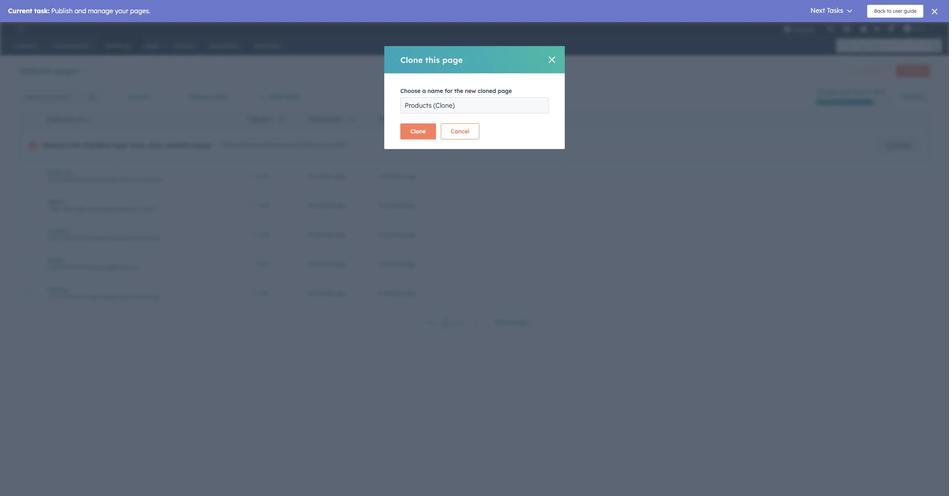 Task type: vqa. For each thing, say whether or not it's contained in the screenshot.
group
no



Task type: locate. For each thing, give the bounding box(es) containing it.
1 date from the left
[[333, 117, 345, 123]]

1 horizontal spatial the
[[455, 87, 463, 95]]

clone inside "button"
[[410, 128, 426, 135]]

products link
[[47, 169, 229, 177]]

date for created
[[402, 117, 415, 123]]

publish status button
[[238, 111, 299, 128]]

updated date (edt)
[[308, 117, 360, 123]]

1 vertical spatial publish status
[[248, 117, 290, 123]]

Choose a name for the new cloned page text field
[[400, 98, 549, 114]]

menu item
[[821, 22, 823, 35]]

music- inside the pricing music-43917789.hubspotpagebuilder.com/pricing
[[47, 294, 63, 300]]

more inside popup button
[[856, 68, 868, 74]]

0 vertical spatial page
[[442, 55, 463, 65]]

0 vertical spatial the
[[455, 87, 463, 95]]

clone down "created date (edt)" on the left top
[[410, 128, 426, 135]]

music- for home
[[47, 265, 63, 271]]

finish cms setup button
[[816, 89, 872, 96]]

(edt) for created date (edt)
[[416, 117, 429, 123]]

5 minutes ago
[[308, 173, 346, 180], [378, 173, 416, 180], [308, 202, 346, 209], [378, 202, 416, 209], [308, 232, 346, 239], [378, 232, 416, 239], [308, 261, 346, 268], [378, 261, 416, 268], [308, 290, 346, 297], [378, 290, 416, 297]]

0 vertical spatial status
[[210, 93, 227, 101]]

1 horizontal spatial more
[[856, 68, 868, 74]]

1 horizontal spatial publish
[[248, 117, 270, 123]]

pages
[[54, 66, 78, 76]]

domain button
[[123, 89, 161, 105]]

music- inside the products music-43917789.hubspotpagebuilder.com/products
[[47, 177, 63, 183]]

0 horizontal spatial status
[[210, 93, 227, 101]]

1 (edt) from the left
[[347, 117, 360, 123]]

2 press to sort. element from the left
[[286, 116, 289, 123]]

0 vertical spatial publish status
[[188, 93, 227, 101]]

draft for contact
[[257, 232, 269, 238]]

draft for pricing
[[257, 291, 269, 297]]

settings link
[[872, 24, 882, 33]]

a
[[422, 87, 426, 95]]

page right per
[[514, 319, 528, 327]]

(edt)
[[347, 117, 360, 123], [416, 117, 429, 123]]

1 vertical spatial publish
[[248, 117, 270, 123]]

more for more filters
[[269, 93, 283, 101]]

date up clone "button"
[[402, 117, 415, 123]]

publish status inside publish status button
[[248, 117, 290, 123]]

status inside publish status popup button
[[210, 93, 227, 101]]

(edt) inside button
[[416, 117, 429, 123]]

press to sort. element up unlock at the top of page
[[226, 116, 229, 123]]

draft for home
[[257, 261, 269, 267]]

cancel button
[[441, 124, 480, 140]]

(edt) inside "button"
[[347, 117, 360, 123]]

4 draft from the top
[[257, 261, 269, 267]]

2 music- from the top
[[47, 206, 63, 212]]

draft for about
[[257, 203, 269, 209]]

unlock
[[219, 141, 237, 149]]

1 music- from the top
[[47, 177, 63, 183]]

status
[[210, 93, 227, 101], [271, 117, 290, 123]]

music- down products on the top left of page
[[47, 177, 63, 183]]

home
[[47, 257, 64, 264]]

menu
[[778, 22, 940, 35]]

1 vertical spatial more
[[269, 93, 283, 101]]

from
[[130, 141, 145, 149]]

draft
[[257, 173, 269, 179], [257, 203, 269, 209], [257, 232, 269, 238], [257, 261, 269, 267], [257, 291, 269, 297]]

draft for products
[[257, 173, 269, 179]]

choose
[[400, 87, 421, 95]]

1 vertical spatial upgrade
[[887, 142, 911, 149]]

publish status inside publish status popup button
[[188, 93, 227, 101]]

cms
[[840, 89, 852, 96]]

music- for contact
[[47, 236, 63, 242]]

date for updated
[[333, 117, 345, 123]]

about link
[[47, 199, 229, 206]]

0 vertical spatial publish
[[188, 93, 208, 101]]

the
[[455, 87, 463, 95], [70, 141, 81, 149]]

0 horizontal spatial page
[[442, 55, 463, 65]]

clone left this
[[400, 55, 423, 65]]

press to sort. element down more filters
[[286, 116, 289, 123]]

publish inside popup button
[[188, 93, 208, 101]]

music- inside about music-43917789.hubspotpagebuilder.com/about
[[47, 206, 63, 212]]

1 vertical spatial the
[[70, 141, 81, 149]]

home music-43917789.hubspotpagebuilder.com
[[47, 257, 141, 271]]

ago
[[335, 173, 346, 180], [406, 173, 416, 180], [335, 202, 346, 209], [406, 202, 416, 209], [335, 232, 346, 239], [406, 232, 416, 239], [335, 261, 346, 268], [406, 261, 416, 268], [335, 290, 346, 297], [406, 290, 416, 297]]

more left tools
[[856, 68, 868, 74]]

0 vertical spatial clone
[[400, 55, 423, 65]]

publish status
[[188, 93, 227, 101], [248, 117, 290, 123]]

finish cms setup progress bar
[[816, 99, 874, 106]]

music- inside contact music-43917789.hubspotpagebuilder.com/contact
[[47, 236, 63, 242]]

3 music- from the top
[[47, 236, 63, 242]]

starter.
[[329, 141, 348, 149]]

2 vertical spatial page
[[514, 319, 528, 327]]

1 horizontal spatial press to sort. element
[[286, 116, 289, 123]]

music- down pricing
[[47, 294, 63, 300]]

music- down the about
[[47, 206, 63, 212]]

4 music- from the top
[[47, 265, 63, 271]]

3 draft from the top
[[257, 232, 269, 238]]

1 horizontal spatial date
[[402, 117, 415, 123]]

0 horizontal spatial (edt)
[[347, 117, 360, 123]]

music-
[[47, 177, 63, 183], [47, 206, 63, 212], [47, 236, 63, 242], [47, 265, 63, 271], [47, 294, 63, 300]]

date right updated
[[333, 117, 345, 123]]

upgrade link
[[877, 137, 921, 153]]

2 horizontal spatial page
[[514, 319, 528, 327]]

hubspot link
[[10, 24, 30, 33]]

more
[[856, 68, 868, 74], [269, 93, 283, 101]]

0 horizontal spatial date
[[333, 117, 345, 123]]

with
[[287, 141, 298, 149]]

1 press to sort. element from the left
[[226, 116, 229, 123]]

suite
[[314, 141, 327, 149]]

the right for
[[455, 87, 463, 95]]

create button
[[897, 65, 930, 77]]

1 horizontal spatial (edt)
[[416, 117, 429, 123]]

press to sort. element inside name and url button
[[226, 116, 229, 123]]

page inside popup button
[[514, 319, 528, 327]]

0 vertical spatial more
[[856, 68, 868, 74]]

more inside 'button'
[[269, 93, 283, 101]]

5 music- from the top
[[47, 294, 63, 300]]

products music-43917789.hubspotpagebuilder.com/products
[[47, 169, 163, 183]]

website
[[165, 141, 189, 149]]

2 date from the left
[[402, 117, 415, 123]]

name
[[428, 87, 443, 95]]

status for publish status button
[[271, 117, 290, 123]]

website
[[19, 66, 51, 76]]

more tools
[[856, 68, 880, 74]]

1 horizontal spatial page
[[498, 87, 512, 95]]

3 press to sort. element from the left
[[356, 116, 359, 123]]

the right remove
[[70, 141, 81, 149]]

cancel
[[451, 128, 470, 135]]

1 horizontal spatial publish status
[[248, 117, 290, 123]]

cloned
[[478, 87, 496, 95]]

2 horizontal spatial press to sort. element
[[356, 116, 359, 123]]

music- down home
[[47, 265, 63, 271]]

1 vertical spatial clone
[[410, 128, 426, 135]]

contact link
[[47, 228, 229, 235]]

(edt) up clone "button"
[[416, 117, 429, 123]]

1 draft from the top
[[257, 173, 269, 179]]

9
[[874, 89, 877, 96]]

page
[[442, 55, 463, 65], [498, 87, 512, 95], [514, 319, 528, 327]]

0 horizontal spatial publish
[[188, 93, 208, 101]]

press to sort. element inside updated date (edt) "button"
[[356, 116, 359, 123]]

date
[[333, 117, 345, 123], [402, 117, 415, 123]]

marketplaces image
[[843, 26, 851, 33]]

created
[[378, 117, 401, 123]]

publish inside button
[[248, 117, 270, 123]]

0 horizontal spatial upgrade
[[793, 26, 815, 33]]

the inside clone this page dialog
[[455, 87, 463, 95]]

(edt) up starter.
[[347, 117, 360, 123]]

2 (edt) from the left
[[416, 117, 429, 123]]

music- down 'contact'
[[47, 236, 63, 242]]

0 horizontal spatial publish status
[[188, 93, 227, 101]]

press to sort. element inside publish status button
[[286, 116, 289, 123]]

page for per
[[514, 319, 528, 327]]

page right this
[[442, 55, 463, 65]]

clone
[[400, 55, 423, 65], [410, 128, 426, 135]]

publish for publish status button
[[248, 117, 270, 123]]

products
[[47, 169, 72, 177]]

1 vertical spatial status
[[271, 117, 290, 123]]

status inside publish status button
[[271, 117, 290, 123]]

updated date (edt) button
[[299, 111, 369, 128]]

0 vertical spatial upgrade
[[793, 26, 815, 33]]

search image
[[933, 43, 938, 49]]

0 horizontal spatial more
[[269, 93, 283, 101]]

upgrade inside menu
[[793, 26, 815, 33]]

finish cms setup 9 / 11
[[816, 89, 886, 96]]

25
[[495, 319, 501, 327]]

page for this
[[442, 55, 463, 65]]

search button
[[929, 39, 942, 53]]

notifications button
[[884, 22, 898, 35]]

0 horizontal spatial press to sort. element
[[226, 116, 229, 123]]

publish status for publish status popup button
[[188, 93, 227, 101]]

music- inside home music-43917789.hubspotpagebuilder.com
[[47, 265, 63, 271]]

page right cloned
[[498, 87, 512, 95]]

press to sort. element left created
[[356, 116, 359, 123]]

43917789.hubspotpagebuilder.com/about
[[63, 206, 156, 212]]

Search content search field
[[19, 89, 102, 105]]

press to sort. element
[[226, 116, 229, 123], [286, 116, 289, 123], [356, 116, 359, 123]]

1 horizontal spatial status
[[271, 117, 290, 123]]

publish
[[188, 93, 208, 101], [248, 117, 270, 123]]

upgrade
[[793, 26, 815, 33], [887, 142, 911, 149]]

per
[[503, 319, 512, 327]]

website pages button
[[19, 65, 85, 76]]

date inside "button"
[[333, 117, 345, 123]]

name and url button
[[38, 111, 238, 128]]

created date (edt)
[[378, 117, 429, 123]]

25 per page
[[495, 319, 528, 327]]

more left filters
[[269, 93, 283, 101]]

2 draft from the top
[[257, 203, 269, 209]]

date inside button
[[402, 117, 415, 123]]

url
[[75, 117, 85, 123]]

more for more tools
[[856, 68, 868, 74]]

5 draft from the top
[[257, 291, 269, 297]]

settings image
[[874, 25, 881, 33]]

tools
[[869, 68, 880, 74]]



Task type: describe. For each thing, give the bounding box(es) containing it.
pagination navigation
[[410, 318, 483, 329]]

press to sort. element for publish status
[[286, 116, 289, 123]]

help button
[[857, 22, 871, 35]]

hubspot
[[83, 141, 111, 149]]

actions
[[904, 94, 921, 100]]

about music-43917789.hubspotpagebuilder.com/about
[[47, 199, 156, 212]]

clone this page dialog
[[384, 46, 565, 149]]

features
[[264, 141, 286, 149]]

greg robinson image
[[904, 25, 911, 32]]

new
[[465, 87, 476, 95]]

website pages
[[19, 66, 78, 76]]

your
[[147, 141, 162, 149]]

25 per page button
[[490, 315, 539, 331]]

clone for clone
[[410, 128, 426, 135]]

pricing music-43917789.hubspotpagebuilder.com/pricing
[[47, 287, 159, 300]]

prev button
[[410, 318, 441, 329]]

music- for about
[[47, 206, 63, 212]]

publish status button
[[183, 89, 238, 105]]

43917789.hubspotpagebuilder.com/pricing
[[63, 294, 159, 300]]

music- for products
[[47, 177, 63, 183]]

remove the hubspot logo from your website pages.
[[43, 141, 213, 149]]

remove
[[43, 141, 68, 149]]

43917789.hubspotpagebuilder.com/products
[[63, 177, 163, 183]]

music
[[913, 25, 927, 32]]

actions button
[[899, 92, 930, 102]]

music- for pricing
[[47, 294, 63, 300]]

(edt) for updated date (edt)
[[347, 117, 360, 123]]

more tools button
[[849, 65, 892, 77]]

next
[[453, 320, 466, 327]]

more filters button
[[255, 89, 306, 105]]

help image
[[860, 26, 867, 33]]

Search HubSpot search field
[[837, 39, 935, 53]]

created date (edt) button
[[369, 111, 930, 128]]

/
[[877, 89, 880, 96]]

press to sort. element for name and url
[[226, 116, 229, 123]]

0 horizontal spatial the
[[70, 141, 81, 149]]

43917789.hubspotpagebuilder.com
[[63, 265, 141, 271]]

1 horizontal spatial upgrade
[[887, 142, 911, 149]]

11
[[880, 89, 886, 96]]

close image
[[889, 99, 894, 104]]

next button
[[450, 318, 483, 329]]

1 button
[[441, 318, 450, 329]]

contact
[[47, 228, 69, 235]]

crm
[[300, 141, 312, 149]]

marketplaces button
[[839, 22, 855, 35]]

clone button
[[400, 124, 436, 140]]

menu containing music
[[778, 22, 940, 35]]

music button
[[899, 22, 939, 35]]

name and url
[[47, 117, 85, 123]]

pages.
[[191, 141, 213, 149]]

domain
[[128, 93, 150, 101]]

1 vertical spatial page
[[498, 87, 512, 95]]

choose a name for the new cloned page
[[400, 87, 512, 95]]

43917789.hubspotpagebuilder.com/contact
[[63, 236, 160, 242]]

prev
[[426, 320, 438, 327]]

website pages banner
[[19, 62, 930, 81]]

finish
[[816, 89, 838, 96]]

setup
[[854, 89, 872, 96]]

and
[[63, 117, 74, 123]]

upgrade image
[[784, 26, 791, 33]]

pricing link
[[47, 287, 229, 294]]

calling icon image
[[827, 25, 834, 33]]

this
[[425, 55, 440, 65]]

premium
[[239, 141, 262, 149]]

home link
[[47, 257, 229, 264]]

updated
[[308, 117, 331, 123]]

for
[[445, 87, 453, 95]]

more filters
[[269, 93, 301, 101]]

clone this page
[[400, 55, 463, 65]]

about
[[47, 199, 64, 206]]

create
[[903, 68, 919, 74]]

logo
[[113, 141, 128, 149]]

contact music-43917789.hubspotpagebuilder.com/contact
[[47, 228, 160, 242]]

status for publish status popup button
[[210, 93, 227, 101]]

hubspot image
[[14, 24, 24, 33]]

press to sort. element for updated date (edt)
[[356, 116, 359, 123]]

close image
[[549, 57, 555, 63]]

notifications image
[[887, 26, 894, 33]]

1
[[444, 320, 447, 327]]

pricing
[[47, 287, 67, 294]]

filters
[[285, 93, 301, 101]]

calling icon button
[[823, 23, 837, 34]]

publish status for publish status button
[[248, 117, 290, 123]]

publish for publish status popup button
[[188, 93, 208, 101]]

name
[[47, 117, 62, 123]]

clone for clone this page
[[400, 55, 423, 65]]



